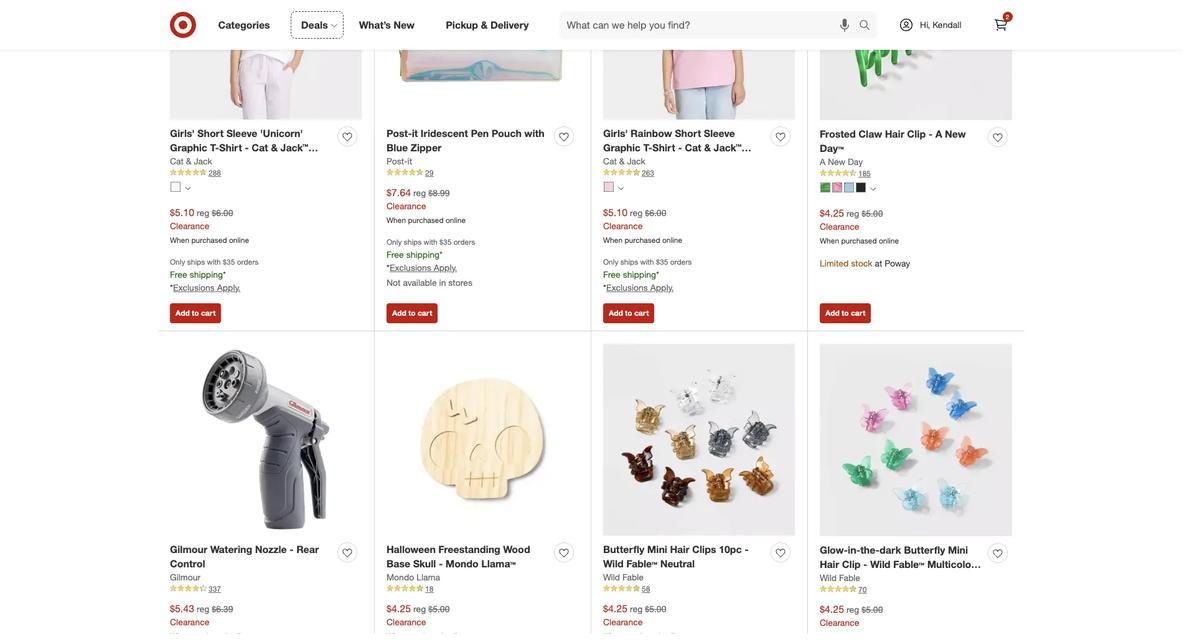 Task type: locate. For each thing, give the bounding box(es) containing it.
free inside only ships with $35 orders free shipping * * exclusions apply. not available in stores
[[387, 249, 404, 260]]

cat & jack
[[170, 156, 212, 166], [604, 156, 646, 166]]

all colors image right white image
[[185, 186, 191, 191]]

$35
[[440, 237, 452, 246], [223, 257, 235, 266], [657, 257, 669, 266]]

$4.25 reg $5.00 clearance down 70
[[820, 603, 884, 628]]

it inside the post-it iridescent pen pouch with blue zipper
[[412, 127, 418, 140]]

all colors element right bright pink icon
[[619, 184, 624, 192]]

jack™ down the 'unicorn'
[[281, 141, 308, 154]]

0 horizontal spatial butterfly
[[604, 543, 645, 556]]

exclusions inside only ships with $35 orders free shipping * * exclusions apply. not available in stores
[[390, 262, 432, 273]]

when down $7.64
[[387, 215, 406, 225]]

mini up neutral
[[648, 543, 668, 556]]

4 add from the left
[[826, 308, 840, 318]]

0 horizontal spatial all colors element
[[185, 184, 191, 192]]

ships for girls' short sleeve 'unicorn' graphic t-shirt - cat & jack™ white
[[187, 257, 205, 266]]

purchased for frosted claw hair clip - a new day™
[[842, 236, 877, 245]]

shirt up 288
[[219, 141, 242, 154]]

1 $5.10 from the left
[[170, 206, 194, 219]]

hair inside butterfly mini hair clips 10pc - wild fable™ neutral
[[671, 543, 690, 556]]

0 horizontal spatial clip
[[843, 558, 861, 571]]

short up 288
[[197, 127, 224, 140]]

1 vertical spatial hair
[[671, 543, 690, 556]]

all colors element
[[185, 184, 191, 192], [619, 184, 624, 192], [871, 185, 876, 192]]

$5.10 for white
[[170, 206, 194, 219]]

58 link
[[604, 584, 795, 594]]

2 horizontal spatial hair
[[886, 128, 905, 140]]

post-it iridescent pen pouch with blue zipper image
[[387, 0, 579, 119], [387, 0, 579, 119]]

2 all colors image from the left
[[619, 186, 624, 191]]

2 cat & jack from the left
[[604, 156, 646, 166]]

2 jack from the left
[[628, 156, 646, 166]]

post- up blue
[[387, 127, 412, 140]]

0 horizontal spatial jack™
[[281, 141, 308, 154]]

jack up 263
[[628, 156, 646, 166]]

1 horizontal spatial girls'
[[604, 127, 628, 140]]

$5.00 for fable™
[[646, 604, 667, 614]]

with for girls' rainbow short sleeve graphic t-shirt - cat & jack™ bright pink
[[641, 257, 655, 266]]

shipping inside only ships with $35 orders free shipping * * exclusions apply. not available in stores
[[407, 249, 440, 260]]

1 horizontal spatial cat & jack link
[[604, 155, 646, 167]]

only ships with $35 orders free shipping * * exclusions apply. for white
[[170, 257, 259, 293]]

$5.00 down all colors image
[[862, 208, 884, 219]]

gilmour watering nozzle - rear control image
[[170, 344, 362, 535], [170, 344, 362, 535]]

reg down 263
[[630, 207, 643, 218]]

2 add from the left
[[392, 308, 407, 318]]

to for post-it iridescent pen pouch with blue zipper
[[409, 308, 416, 318]]

2 girls' from the left
[[604, 127, 628, 140]]

cat & jack up 263
[[604, 156, 646, 166]]

2 vertical spatial new
[[828, 156, 846, 167]]

all colors element right white image
[[185, 184, 191, 192]]

$6.00 down 288
[[212, 207, 233, 218]]

all colors image
[[185, 186, 191, 191], [619, 186, 624, 191]]

exclusions apply. link for girls' rainbow short sleeve graphic t-shirt - cat & jack™ bright pink
[[607, 282, 674, 293]]

1 horizontal spatial exclusions
[[390, 262, 432, 273]]

mondo down freestanding at left
[[446, 557, 479, 570]]

graphic inside girls' rainbow short sleeve graphic t-shirt - cat & jack™ bright pink
[[604, 141, 641, 154]]

graphic up white
[[170, 141, 207, 154]]

white image
[[171, 182, 181, 192]]

categories link
[[208, 11, 286, 39]]

1 jack from the left
[[194, 156, 212, 166]]

t- up 288
[[210, 141, 219, 154]]

frosted claw hair clip - a new day™ image
[[820, 0, 1013, 120], [820, 0, 1013, 120]]

shipping
[[407, 249, 440, 260], [190, 269, 223, 280], [623, 269, 657, 280]]

cat & jack up 288
[[170, 156, 212, 166]]

girls' short sleeve 'unicorn' graphic t-shirt - cat & jack™ white
[[170, 127, 308, 168]]

clip up 185 link
[[908, 128, 926, 140]]

reg down 288
[[197, 207, 210, 218]]

post- down blue
[[387, 156, 408, 166]]

- up 263 link
[[679, 141, 683, 154]]

1 girls' from the left
[[170, 127, 195, 140]]

1 add to cart from the left
[[176, 308, 216, 318]]

a down the day™
[[820, 156, 826, 167]]

cart for girls' short sleeve 'unicorn' graphic t-shirt - cat & jack™ white
[[201, 308, 216, 318]]

shirt down rainbow
[[653, 141, 676, 154]]

clearance for frosted claw hair clip - a new day™
[[820, 221, 860, 232]]

girls' rainbow short sleeve graphic t-shirt - cat & jack™ bright pink link
[[604, 127, 766, 168]]

2 horizontal spatial shipping
[[623, 269, 657, 280]]

- left rear
[[290, 543, 294, 556]]

online for short
[[663, 235, 683, 245]]

4 cart from the left
[[851, 308, 866, 318]]

0 horizontal spatial short
[[197, 127, 224, 140]]

$6.00 down 263
[[646, 207, 667, 218]]

free for girls' short sleeve 'unicorn' graphic t-shirt - cat & jack™ white
[[170, 269, 187, 280]]

post-it iridescent pen pouch with blue zipper
[[387, 127, 545, 154]]

2 add to cart from the left
[[392, 308, 433, 318]]

clearance for girls' short sleeve 'unicorn' graphic t-shirt - cat & jack™ white
[[170, 220, 210, 231]]

2 horizontal spatial apply.
[[651, 282, 674, 293]]

new right what's
[[394, 18, 415, 31]]

girls' short sleeve 'unicorn' graphic t-shirt - cat & jack™ white image
[[170, 0, 362, 119], [170, 0, 362, 119]]

1 horizontal spatial graphic
[[604, 141, 641, 154]]

it for post-it iridescent pen pouch with blue zipper
[[412, 127, 418, 140]]

- right 10pc
[[745, 543, 749, 556]]

girls' inside girls' short sleeve 'unicorn' graphic t-shirt - cat & jack™ white
[[170, 127, 195, 140]]

0 vertical spatial post-
[[387, 127, 412, 140]]

1 all colors image from the left
[[185, 186, 191, 191]]

shirt inside girls' rainbow short sleeve graphic t-shirt - cat & jack™ bright pink
[[653, 141, 676, 154]]

online for sleeve
[[229, 235, 249, 245]]

$35 for girls' short sleeve 'unicorn' graphic t-shirt - cat & jack™ white
[[223, 257, 235, 266]]

all colors image for white
[[185, 186, 191, 191]]

2 short from the left
[[675, 127, 702, 140]]

wild fable link for wild
[[604, 571, 644, 584]]

&
[[481, 18, 488, 31], [271, 141, 278, 154], [705, 141, 711, 154], [186, 156, 192, 166], [620, 156, 625, 166]]

stock
[[852, 258, 873, 268]]

1 horizontal spatial t-
[[644, 141, 653, 154]]

when inside $7.64 reg $8.99 clearance when purchased online
[[387, 215, 406, 225]]

$5.00 inside $4.25 reg $5.00 clearance when purchased online
[[862, 208, 884, 219]]

1 vertical spatial clip
[[843, 558, 861, 571]]

1 vertical spatial new
[[946, 128, 967, 140]]

3 add to cart from the left
[[609, 308, 649, 318]]

when inside $4.25 reg $5.00 clearance when purchased online
[[820, 236, 840, 245]]

clearance for post-it iridescent pen pouch with blue zipper
[[387, 200, 426, 211]]

1 horizontal spatial $35
[[440, 237, 452, 246]]

shipping for post-it iridescent pen pouch with blue zipper
[[407, 249, 440, 260]]

sleeve left the 'unicorn'
[[227, 127, 258, 140]]

cart for post-it iridescent pen pouch with blue zipper
[[418, 308, 433, 318]]

0 horizontal spatial free
[[170, 269, 187, 280]]

cat & jack link
[[170, 155, 212, 167], [604, 155, 646, 167]]

cat inside girls' short sleeve 'unicorn' graphic t-shirt - cat & jack™ white
[[252, 141, 268, 154]]

exclusions for girls' rainbow short sleeve graphic t-shirt - cat & jack™ bright pink
[[607, 282, 648, 293]]

only ships with $35 orders free shipping * * exclusions apply.
[[170, 257, 259, 293], [604, 257, 692, 293]]

cat & jack link up 263
[[604, 155, 646, 167]]

reg inside $7.64 reg $8.99 clearance when purchased online
[[414, 187, 426, 198]]

0 horizontal spatial $5.10
[[170, 206, 194, 219]]

& inside pickup & delivery link
[[481, 18, 488, 31]]

1 horizontal spatial jack™
[[714, 141, 742, 154]]

wild fable
[[604, 572, 644, 582], [820, 572, 861, 583]]

2 horizontal spatial free
[[604, 269, 621, 280]]

graphic
[[170, 141, 207, 154], [604, 141, 641, 154]]

butterfly up multicolor
[[905, 544, 946, 556]]

2 to from the left
[[409, 308, 416, 318]]

mondo llama
[[387, 572, 440, 582]]

3 add from the left
[[609, 308, 623, 318]]

$5.10 reg $6.00 clearance when purchased online down white image
[[170, 206, 249, 245]]

2 only ships with $35 orders free shipping * * exclusions apply. from the left
[[604, 257, 692, 293]]

1 short from the left
[[197, 127, 224, 140]]

2 horizontal spatial only
[[604, 257, 619, 266]]

clearance down the $5.43
[[170, 617, 210, 627]]

1 gilmour from the top
[[170, 543, 208, 556]]

exclusions apply. link for girls' short sleeve 'unicorn' graphic t-shirt - cat & jack™ white
[[173, 282, 241, 293]]

when for frosted claw hair clip - a new day™
[[820, 236, 840, 245]]

- up 185 link
[[929, 128, 933, 140]]

mondo inside halloween freestanding wood base skull - mondo llama™
[[446, 557, 479, 570]]

2 horizontal spatial ships
[[621, 257, 639, 266]]

1 horizontal spatial only ships with $35 orders free shipping * * exclusions apply.
[[604, 257, 692, 293]]

0 horizontal spatial jack
[[194, 156, 212, 166]]

0 horizontal spatial shirt
[[219, 141, 242, 154]]

gilmour up control
[[170, 543, 208, 556]]

1 vertical spatial it
[[408, 156, 412, 166]]

hair for clip
[[886, 128, 905, 140]]

0 horizontal spatial exclusions
[[173, 282, 215, 293]]

$5.10 reg $6.00 clearance when purchased online
[[170, 206, 249, 245], [604, 206, 683, 245]]

it up zipper
[[412, 127, 418, 140]]

$35 for post-it iridescent pen pouch with blue zipper
[[440, 237, 452, 246]]

reg for halloween freestanding wood base skull - mondo llama™
[[414, 604, 426, 614]]

butterfly inside butterfly mini hair clips 10pc - wild fable™ neutral
[[604, 543, 645, 556]]

new up 185 link
[[946, 128, 967, 140]]

gilmour watering nozzle - rear control link
[[170, 543, 333, 571]]

mini
[[648, 543, 668, 556], [949, 544, 969, 556]]

1 horizontal spatial shirt
[[653, 141, 676, 154]]

apply. for girls' short sleeve 'unicorn' graphic t-shirt - cat & jack™ white
[[217, 282, 241, 293]]

$5.00 down 58 in the right bottom of the page
[[646, 604, 667, 614]]

hair down glow-
[[820, 558, 840, 571]]

nozzle
[[255, 543, 287, 556]]

1 horizontal spatial wild fable link
[[820, 572, 861, 584]]

girls' up bright
[[604, 127, 628, 140]]

2 cart from the left
[[418, 308, 433, 318]]

with inside only ships with $35 orders free shipping * * exclusions apply. not available in stores
[[424, 237, 438, 246]]

short
[[197, 127, 224, 140], [675, 127, 702, 140]]

0 horizontal spatial apply.
[[217, 282, 241, 293]]

1 horizontal spatial $4.25 reg $5.00 clearance
[[604, 602, 667, 627]]

shirt inside girls' short sleeve 'unicorn' graphic t-shirt - cat & jack™ white
[[219, 141, 242, 154]]

0 horizontal spatial girls'
[[170, 127, 195, 140]]

orders inside only ships with $35 orders free shipping * * exclusions apply. not available in stores
[[454, 237, 475, 246]]

1 horizontal spatial shipping
[[407, 249, 440, 260]]

1 horizontal spatial wild fable
[[820, 572, 861, 583]]

jack™
[[281, 141, 308, 154], [714, 141, 742, 154]]

0 vertical spatial hair
[[886, 128, 905, 140]]

2 horizontal spatial orders
[[671, 257, 692, 266]]

29
[[425, 168, 434, 177]]

0 horizontal spatial cat & jack link
[[170, 155, 212, 167]]

clearance inside $4.25 reg $5.00 clearance when purchased online
[[820, 221, 860, 232]]

1 graphic from the left
[[170, 141, 207, 154]]

$4.25 inside $4.25 reg $5.00 clearance when purchased online
[[820, 207, 845, 219]]

butterfly mini hair clips 10pc - wild fable™ neutral image
[[604, 344, 795, 535], [604, 344, 795, 535]]

post- inside the post-it iridescent pen pouch with blue zipper
[[387, 127, 412, 140]]

only inside only ships with $35 orders free shipping * * exclusions apply. not available in stores
[[387, 237, 402, 246]]

0 vertical spatial clip
[[908, 128, 926, 140]]

wild fable up 70
[[820, 572, 861, 583]]

1 horizontal spatial jack
[[628, 156, 646, 166]]

0 horizontal spatial $4.25 reg $5.00 clearance
[[387, 602, 450, 627]]

when for girls' rainbow short sleeve graphic t-shirt - cat & jack™ bright pink
[[604, 235, 623, 245]]

pink image
[[833, 182, 843, 192]]

purchased inside $4.25 reg $5.00 clearance when purchased online
[[842, 236, 877, 245]]

1 add from the left
[[176, 308, 190, 318]]

10pc
[[719, 543, 742, 556]]

1 horizontal spatial cat & jack
[[604, 156, 646, 166]]

butterfly
[[604, 543, 645, 556], [905, 544, 946, 556]]

0 horizontal spatial $35
[[223, 257, 235, 266]]

2 gilmour from the top
[[170, 572, 201, 582]]

reg left $6.39 at the left bottom of the page
[[197, 604, 210, 614]]

reg down the blue image
[[847, 208, 860, 219]]

fable™ inside butterfly mini hair clips 10pc - wild fable™ neutral
[[627, 557, 658, 570]]

$5.10 down bright pink icon
[[604, 206, 628, 219]]

wild inside butterfly mini hair clips 10pc - wild fable™ neutral
[[604, 557, 624, 570]]

$4.25 reg $5.00 clearance
[[387, 602, 450, 627], [604, 602, 667, 627], [820, 603, 884, 628]]

1 sleeve from the left
[[227, 127, 258, 140]]

shirt for rainbow
[[653, 141, 676, 154]]

ships
[[404, 237, 422, 246], [187, 257, 205, 266], [621, 257, 639, 266]]

0 horizontal spatial only
[[170, 257, 185, 266]]

3 to from the left
[[625, 308, 633, 318]]

girls' short sleeve 'unicorn' graphic t-shirt - cat & jack™ white link
[[170, 127, 333, 168]]

clearance inside $7.64 reg $8.99 clearance when purchased online
[[387, 200, 426, 211]]

1 horizontal spatial fable™
[[894, 558, 925, 571]]

2 $6.00 from the left
[[646, 207, 667, 218]]

clearance down bright pink icon
[[604, 220, 643, 231]]

stores
[[449, 277, 473, 288]]

online for iridescent
[[446, 215, 466, 225]]

girls'
[[170, 127, 195, 140], [604, 127, 628, 140]]

when up limited
[[820, 236, 840, 245]]

0 horizontal spatial mondo
[[387, 572, 414, 582]]

337 link
[[170, 584, 362, 594]]

2 $5.10 reg $6.00 clearance when purchased online from the left
[[604, 206, 683, 245]]

dark
[[880, 544, 902, 556]]

4 add to cart button from the left
[[820, 303, 872, 323]]

fable™ down dark
[[894, 558, 925, 571]]

clip inside frosted claw hair clip - a new day™
[[908, 128, 926, 140]]

1 horizontal spatial short
[[675, 127, 702, 140]]

hi, kendall
[[921, 19, 962, 30]]

llama™
[[482, 557, 516, 570]]

$5.10 reg $6.00 clearance when purchased online down bright pink icon
[[604, 206, 683, 245]]

girls' for girls' rainbow short sleeve graphic t-shirt - cat & jack™ bright pink
[[604, 127, 628, 140]]

girls' inside girls' rainbow short sleeve graphic t-shirt - cat & jack™ bright pink
[[604, 127, 628, 140]]

18 link
[[387, 584, 579, 594]]

0 horizontal spatial ships
[[187, 257, 205, 266]]

wild inside glow-in-the-dark butterfly mini hair clip - wild fable™ multicolor brights
[[871, 558, 891, 571]]

orders for post-it iridescent pen pouch with blue zipper
[[454, 237, 475, 246]]

t- up pink
[[644, 141, 653, 154]]

ships for post-it iridescent pen pouch with blue zipper
[[404, 237, 422, 246]]

0 horizontal spatial shipping
[[190, 269, 223, 280]]

wild fable up 58 in the right bottom of the page
[[604, 572, 644, 582]]

llama
[[417, 572, 440, 582]]

short inside girls' rainbow short sleeve graphic t-shirt - cat & jack™ bright pink
[[675, 127, 702, 140]]

2 horizontal spatial new
[[946, 128, 967, 140]]

$5.00 down 18
[[429, 604, 450, 614]]

1 horizontal spatial free
[[387, 249, 404, 260]]

it
[[412, 127, 418, 140], [408, 156, 412, 166]]

fable™ up 58 in the right bottom of the page
[[627, 557, 658, 570]]

halloween freestanding wood base skull - mondo llama™ image
[[387, 344, 579, 535], [387, 344, 579, 535]]

claw
[[859, 128, 883, 140]]

a up 185 link
[[936, 128, 943, 140]]

$4.25 reg $5.00 clearance for mondo
[[387, 602, 450, 627]]

0 horizontal spatial new
[[394, 18, 415, 31]]

t- inside girls' rainbow short sleeve graphic t-shirt - cat & jack™ bright pink
[[644, 141, 653, 154]]

- down the-
[[864, 558, 868, 571]]

new
[[394, 18, 415, 31], [946, 128, 967, 140], [828, 156, 846, 167]]

ships inside only ships with $35 orders free shipping * * exclusions apply. not available in stores
[[404, 237, 422, 246]]

cart
[[201, 308, 216, 318], [418, 308, 433, 318], [635, 308, 649, 318], [851, 308, 866, 318]]

cat & jack for white
[[170, 156, 212, 166]]

0 horizontal spatial all colors image
[[185, 186, 191, 191]]

0 horizontal spatial hair
[[671, 543, 690, 556]]

add to cart for girls' rainbow short sleeve graphic t-shirt - cat & jack™ bright pink
[[609, 308, 649, 318]]

all colors image right bright pink icon
[[619, 186, 624, 191]]

1 horizontal spatial apply.
[[434, 262, 457, 273]]

clearance up limited
[[820, 221, 860, 232]]

2 t- from the left
[[644, 141, 653, 154]]

cart for frosted claw hair clip - a new day™
[[851, 308, 866, 318]]

blue image
[[845, 182, 855, 192]]

mondo llama link
[[387, 571, 440, 584]]

2 add to cart button from the left
[[387, 303, 438, 323]]

a inside frosted claw hair clip - a new day™
[[936, 128, 943, 140]]

categories
[[218, 18, 270, 31]]

it for post-it
[[408, 156, 412, 166]]

butterfly mini hair clips 10pc - wild fable™ neutral link
[[604, 543, 766, 571]]

2 post- from the top
[[387, 156, 408, 166]]

1 horizontal spatial $6.00
[[646, 207, 667, 218]]

exclusions apply. link
[[390, 262, 457, 273], [173, 282, 241, 293], [607, 282, 674, 293]]

- right skull
[[439, 557, 443, 570]]

1 horizontal spatial new
[[828, 156, 846, 167]]

reg down 58 in the right bottom of the page
[[630, 604, 643, 614]]

short right rainbow
[[675, 127, 702, 140]]

& inside girls' short sleeve 'unicorn' graphic t-shirt - cat & jack™ white
[[271, 141, 278, 154]]

sleeve up 263 link
[[704, 127, 735, 140]]

new inside frosted claw hair clip - a new day™
[[946, 128, 967, 140]]

add to cart button for post-it iridescent pen pouch with blue zipper
[[387, 303, 438, 323]]

1 cat & jack from the left
[[170, 156, 212, 166]]

1 cart from the left
[[201, 308, 216, 318]]

sleeve inside girls' short sleeve 'unicorn' graphic t-shirt - cat & jack™ white
[[227, 127, 258, 140]]

watering
[[210, 543, 252, 556]]

clearance down 18
[[387, 617, 426, 627]]

0 horizontal spatial exclusions apply. link
[[173, 282, 241, 293]]

- up 288 link
[[245, 141, 249, 154]]

2 vertical spatial hair
[[820, 558, 840, 571]]

jack™ up 263 link
[[714, 141, 742, 154]]

2 jack™ from the left
[[714, 141, 742, 154]]

1 vertical spatial mondo
[[387, 572, 414, 582]]

1 cat & jack link from the left
[[170, 155, 212, 167]]

1 add to cart button from the left
[[170, 303, 221, 323]]

0 vertical spatial a
[[936, 128, 943, 140]]

to for frosted claw hair clip - a new day™
[[842, 308, 849, 318]]

4 to from the left
[[842, 308, 849, 318]]

exclusions
[[390, 262, 432, 273], [173, 282, 215, 293], [607, 282, 648, 293]]

cat up 263 link
[[685, 141, 702, 154]]

jack up 288
[[194, 156, 212, 166]]

1 horizontal spatial mondo
[[446, 557, 479, 570]]

new down the day™
[[828, 156, 846, 167]]

2 cat & jack link from the left
[[604, 155, 646, 167]]

what's new link
[[349, 11, 431, 39]]

1 horizontal spatial all colors element
[[619, 184, 624, 192]]

when down white image
[[170, 235, 189, 245]]

wild fable link up 58 in the right bottom of the page
[[604, 571, 644, 584]]

1 horizontal spatial orders
[[454, 237, 475, 246]]

2 horizontal spatial $4.25 reg $5.00 clearance
[[820, 603, 884, 628]]

1 only ships with $35 orders free shipping * * exclusions apply. from the left
[[170, 257, 259, 293]]

girls' up white
[[170, 127, 195, 140]]

apply. for post-it iridescent pen pouch with blue zipper
[[434, 262, 457, 273]]

$35 inside only ships with $35 orders free shipping * * exclusions apply. not available in stores
[[440, 237, 452, 246]]

kendall
[[933, 19, 962, 30]]

girls' rainbow short sleeve graphic t-shirt - cat & jack™ bright pink
[[604, 127, 742, 168]]

0 horizontal spatial wild fable link
[[604, 571, 644, 584]]

1 horizontal spatial all colors image
[[619, 186, 624, 191]]

hair up neutral
[[671, 543, 690, 556]]

1 t- from the left
[[210, 141, 219, 154]]

4 add to cart from the left
[[826, 308, 866, 318]]

0 vertical spatial gilmour
[[170, 543, 208, 556]]

reg left $8.99
[[414, 187, 426, 198]]

3 add to cart button from the left
[[604, 303, 655, 323]]

gilmour down control
[[170, 572, 201, 582]]

263
[[642, 168, 655, 177]]

2 horizontal spatial exclusions
[[607, 282, 648, 293]]

2 horizontal spatial $35
[[657, 257, 669, 266]]

clearance down $7.64
[[387, 200, 426, 211]]

$6.00 for white
[[212, 207, 233, 218]]

hair inside frosted claw hair clip - a new day™
[[886, 128, 905, 140]]

when
[[387, 215, 406, 225], [170, 235, 189, 245], [604, 235, 623, 245], [820, 236, 840, 245]]

0 horizontal spatial $5.10 reg $6.00 clearance when purchased online
[[170, 206, 249, 245]]

0 horizontal spatial fable™
[[627, 557, 658, 570]]

wild fable for hair
[[820, 572, 861, 583]]

$35 for girls' rainbow short sleeve graphic t-shirt - cat & jack™ bright pink
[[657, 257, 669, 266]]

gilmour inside gilmour watering nozzle - rear control
[[170, 543, 208, 556]]

purchased
[[408, 215, 444, 225], [192, 235, 227, 245], [625, 235, 661, 245], [842, 236, 877, 245]]

clearance inside $5.43 reg $6.39 clearance
[[170, 617, 210, 627]]

all colors element right black icon
[[871, 185, 876, 192]]

1 horizontal spatial butterfly
[[905, 544, 946, 556]]

pouch
[[492, 127, 522, 140]]

purchased inside $7.64 reg $8.99 clearance when purchased online
[[408, 215, 444, 225]]

sleeve inside girls' rainbow short sleeve graphic t-shirt - cat & jack™ bright pink
[[704, 127, 735, 140]]

fable for clip
[[840, 572, 861, 583]]

reg inside $4.25 reg $5.00 clearance when purchased online
[[847, 208, 860, 219]]

mini up multicolor
[[949, 544, 969, 556]]

brights
[[820, 572, 855, 585]]

fable up 70
[[840, 572, 861, 583]]

1 post- from the top
[[387, 127, 412, 140]]

fable up 58 in the right bottom of the page
[[623, 572, 644, 582]]

1 vertical spatial a
[[820, 156, 826, 167]]

new for a new day
[[828, 156, 846, 167]]

1 horizontal spatial fable
[[840, 572, 861, 583]]

apply. inside only ships with $35 orders free shipping * * exclusions apply. not available in stores
[[434, 262, 457, 273]]

clearance down 58 in the right bottom of the page
[[604, 617, 643, 627]]

hair for clips
[[671, 543, 690, 556]]

with for girls' short sleeve 'unicorn' graphic t-shirt - cat & jack™ white
[[207, 257, 221, 266]]

add for post-it iridescent pen pouch with blue zipper
[[392, 308, 407, 318]]

0 horizontal spatial t-
[[210, 141, 219, 154]]

jack for white
[[194, 156, 212, 166]]

$5.43
[[170, 602, 194, 615]]

graphic inside girls' short sleeve 'unicorn' graphic t-shirt - cat & jack™ white
[[170, 141, 207, 154]]

only for girls' rainbow short sleeve graphic t-shirt - cat & jack™ bright pink
[[604, 257, 619, 266]]

2 sleeve from the left
[[704, 127, 735, 140]]

glow-in-the-dark butterfly mini hair clip - wild fable™ multicolor brights
[[820, 544, 976, 585]]

2 horizontal spatial exclusions apply. link
[[607, 282, 674, 293]]

all colors image
[[871, 186, 876, 192]]

hair inside glow-in-the-dark butterfly mini hair clip - wild fable™ multicolor brights
[[820, 558, 840, 571]]

with inside the post-it iridescent pen pouch with blue zipper
[[525, 127, 545, 140]]

0 vertical spatial new
[[394, 18, 415, 31]]

0 horizontal spatial graphic
[[170, 141, 207, 154]]

$4.25 reg $5.00 clearance down 58 in the right bottom of the page
[[604, 602, 667, 627]]

1 horizontal spatial only
[[387, 237, 402, 246]]

3 cart from the left
[[635, 308, 649, 318]]

185 link
[[820, 168, 1013, 179]]

1 shirt from the left
[[219, 141, 242, 154]]

0 horizontal spatial a
[[820, 156, 826, 167]]

1 $5.10 reg $6.00 clearance when purchased online from the left
[[170, 206, 249, 245]]

online
[[446, 215, 466, 225], [229, 235, 249, 245], [663, 235, 683, 245], [879, 236, 900, 245]]

1 jack™ from the left
[[281, 141, 308, 154]]

shipping for girls' short sleeve 'unicorn' graphic t-shirt - cat & jack™ white
[[190, 269, 223, 280]]

hair right claw
[[886, 128, 905, 140]]

1 vertical spatial post-
[[387, 156, 408, 166]]

poway
[[885, 258, 911, 268]]

0 horizontal spatial wild fable
[[604, 572, 644, 582]]

2 shirt from the left
[[653, 141, 676, 154]]

0 horizontal spatial mini
[[648, 543, 668, 556]]

1 vertical spatial gilmour
[[170, 572, 201, 582]]

when down bright pink icon
[[604, 235, 623, 245]]

butterfly up 58 in the right bottom of the page
[[604, 543, 645, 556]]

0 horizontal spatial sleeve
[[227, 127, 258, 140]]

$6.39
[[212, 604, 233, 614]]

online for hair
[[879, 236, 900, 245]]

reg down 18
[[414, 604, 426, 614]]

cat up bright pink icon
[[604, 156, 617, 166]]

1 horizontal spatial mini
[[949, 544, 969, 556]]

reg for post-it iridescent pen pouch with blue zipper
[[414, 187, 426, 198]]

1 to from the left
[[192, 308, 199, 318]]

orders for girls' short sleeve 'unicorn' graphic t-shirt - cat & jack™ white
[[237, 257, 259, 266]]

what's
[[359, 18, 391, 31]]

$4.25 for butterfly mini hair clips 10pc - wild fable™ neutral
[[604, 602, 628, 615]]

glow-in-the-dark butterfly mini hair clip - wild fable™ multicolor brights image
[[820, 344, 1013, 536], [820, 344, 1013, 536]]

girls' rainbow short sleeve graphic t-shirt - cat & jack™ bright pink image
[[604, 0, 795, 119], [604, 0, 795, 119]]

1 horizontal spatial $5.10
[[604, 206, 628, 219]]

wild fable link up 70
[[820, 572, 861, 584]]

- inside girls' short sleeve 'unicorn' graphic t-shirt - cat & jack™ white
[[245, 141, 249, 154]]

add to cart button
[[170, 303, 221, 323], [387, 303, 438, 323], [604, 303, 655, 323], [820, 303, 872, 323]]

0 vertical spatial it
[[412, 127, 418, 140]]

cat down the 'unicorn'
[[252, 141, 268, 154]]

girls' for girls' short sleeve 'unicorn' graphic t-shirt - cat & jack™ white
[[170, 127, 195, 140]]

graphic up bright
[[604, 141, 641, 154]]

online inside $7.64 reg $8.99 clearance when purchased online
[[446, 215, 466, 225]]

clip down in-
[[843, 558, 861, 571]]

to
[[192, 308, 199, 318], [409, 308, 416, 318], [625, 308, 633, 318], [842, 308, 849, 318]]

1 horizontal spatial sleeve
[[704, 127, 735, 140]]

1 horizontal spatial hair
[[820, 558, 840, 571]]

0 horizontal spatial only ships with $35 orders free shipping * * exclusions apply.
[[170, 257, 259, 293]]

hair
[[886, 128, 905, 140], [671, 543, 690, 556], [820, 558, 840, 571]]

2 graphic from the left
[[604, 141, 641, 154]]

reg for girls' short sleeve 'unicorn' graphic t-shirt - cat & jack™ white
[[197, 207, 210, 218]]

jack
[[194, 156, 212, 166], [628, 156, 646, 166]]

*
[[440, 249, 443, 260], [387, 262, 390, 273], [223, 269, 226, 280], [657, 269, 660, 280], [170, 282, 173, 293], [604, 282, 607, 293]]

online inside $4.25 reg $5.00 clearance when purchased online
[[879, 236, 900, 245]]

jack™ inside girls' rainbow short sleeve graphic t-shirt - cat & jack™ bright pink
[[714, 141, 742, 154]]

jack™ inside girls' short sleeve 'unicorn' graphic t-shirt - cat & jack™ white
[[281, 141, 308, 154]]

when for post-it iridescent pen pouch with blue zipper
[[387, 215, 406, 225]]

cat & jack link up 288
[[170, 155, 212, 167]]

reg inside $5.43 reg $6.39 clearance
[[197, 604, 210, 614]]

$5.10 down white image
[[170, 206, 194, 219]]

it down blue
[[408, 156, 412, 166]]

day
[[848, 156, 863, 167]]

1 horizontal spatial a
[[936, 128, 943, 140]]

gilmour for gilmour
[[170, 572, 201, 582]]

purchased for post-it iridescent pen pouch with blue zipper
[[408, 215, 444, 225]]

- inside gilmour watering nozzle - rear control
[[290, 543, 294, 556]]

0 horizontal spatial fable
[[623, 572, 644, 582]]

clearance down white image
[[170, 220, 210, 231]]

day™
[[820, 142, 845, 154]]

only for post-it iridescent pen pouch with blue zipper
[[387, 237, 402, 246]]

jack™ for 'unicorn'
[[281, 141, 308, 154]]

- inside glow-in-the-dark butterfly mini hair clip - wild fable™ multicolor brights
[[864, 558, 868, 571]]

1 horizontal spatial ships
[[404, 237, 422, 246]]

jack™ for sleeve
[[714, 141, 742, 154]]

t- inside girls' short sleeve 'unicorn' graphic t-shirt - cat & jack™ white
[[210, 141, 219, 154]]

2 $5.10 from the left
[[604, 206, 628, 219]]

$4.25 reg $5.00 clearance down 18
[[387, 602, 450, 627]]

$5.10
[[170, 206, 194, 219], [604, 206, 628, 219]]

free
[[387, 249, 404, 260], [170, 269, 187, 280], [604, 269, 621, 280]]

0 horizontal spatial cat & jack
[[170, 156, 212, 166]]

mondo down base
[[387, 572, 414, 582]]

$5.00 for day™
[[862, 208, 884, 219]]

1 $6.00 from the left
[[212, 207, 233, 218]]



Task type: describe. For each thing, give the bounding box(es) containing it.
reg for girls' rainbow short sleeve graphic t-shirt - cat & jack™ bright pink
[[630, 207, 643, 218]]

bright
[[604, 156, 633, 168]]

gilmour link
[[170, 571, 201, 584]]

cat inside girls' rainbow short sleeve graphic t-shirt - cat & jack™ bright pink
[[685, 141, 702, 154]]

pen
[[471, 127, 489, 140]]

all colors image for bright
[[619, 186, 624, 191]]

clip inside glow-in-the-dark butterfly mini hair clip - wild fable™ multicolor brights
[[843, 558, 861, 571]]

mini inside glow-in-the-dark butterfly mini hair clip - wild fable™ multicolor brights
[[949, 544, 969, 556]]

fable™ inside glow-in-the-dark butterfly mini hair clip - wild fable™ multicolor brights
[[894, 558, 925, 571]]

to for girls' short sleeve 'unicorn' graphic t-shirt - cat & jack™ white
[[192, 308, 199, 318]]

limited
[[820, 258, 849, 268]]

post- for post-it iridescent pen pouch with blue zipper
[[387, 127, 412, 140]]

purchased for girls' rainbow short sleeve graphic t-shirt - cat & jack™ bright pink
[[625, 235, 661, 245]]

$5.00 down 70
[[862, 604, 884, 615]]

glow-in-the-dark butterfly mini hair clip - wild fable™ multicolor brights link
[[820, 543, 984, 585]]

search button
[[854, 11, 884, 41]]

add to cart for frosted claw hair clip - a new day™
[[826, 308, 866, 318]]

$5.10 reg $6.00 clearance when purchased online for bright
[[604, 206, 683, 245]]

pickup & delivery
[[446, 18, 529, 31]]

zipper
[[411, 141, 442, 154]]

clearance for butterfly mini hair clips 10pc - wild fable™ neutral
[[604, 617, 643, 627]]

$7.64 reg $8.99 clearance when purchased online
[[387, 186, 466, 225]]

t- for rainbow
[[644, 141, 653, 154]]

to for girls' rainbow short sleeve graphic t-shirt - cat & jack™ bright pink
[[625, 308, 633, 318]]

58
[[642, 584, 651, 594]]

orders for girls' rainbow short sleeve graphic t-shirt - cat & jack™ bright pink
[[671, 257, 692, 266]]

clearance for girls' rainbow short sleeve graphic t-shirt - cat & jack™ bright pink
[[604, 220, 643, 231]]

only ships with $35 orders free shipping * * exclusions apply. for bright
[[604, 257, 692, 293]]

add to cart for post-it iridescent pen pouch with blue zipper
[[392, 308, 433, 318]]

288 link
[[170, 167, 362, 178]]

neutral
[[661, 557, 695, 570]]

wood
[[503, 543, 531, 556]]

reg down 70
[[847, 604, 860, 615]]

only for girls' short sleeve 'unicorn' graphic t-shirt - cat & jack™ white
[[170, 257, 185, 266]]

with for post-it iridescent pen pouch with blue zipper
[[424, 237, 438, 246]]

2
[[1006, 13, 1010, 21]]

pickup
[[446, 18, 478, 31]]

pickup & delivery link
[[436, 11, 545, 39]]

gilmour for gilmour watering nozzle - rear control
[[170, 543, 208, 556]]

blue
[[387, 141, 408, 154]]

18
[[425, 584, 434, 594]]

288
[[209, 168, 221, 177]]

reg for butterfly mini hair clips 10pc - wild fable™ neutral
[[630, 604, 643, 614]]

reg for gilmour watering nozzle - rear control
[[197, 604, 210, 614]]

in
[[439, 277, 446, 288]]

halloween freestanding wood base skull - mondo llama™ link
[[387, 543, 549, 571]]

70 link
[[820, 584, 1013, 595]]

apply. for girls' rainbow short sleeve graphic t-shirt - cat & jack™ bright pink
[[651, 282, 674, 293]]

cat & jack link for white
[[170, 155, 212, 167]]

post-it link
[[387, 155, 412, 167]]

$5.10 reg $6.00 clearance when purchased online for white
[[170, 206, 249, 245]]

white
[[170, 156, 197, 168]]

deals
[[301, 18, 328, 31]]

new for what's new
[[394, 18, 415, 31]]

- inside butterfly mini hair clips 10pc - wild fable™ neutral
[[745, 543, 749, 556]]

iridescent
[[421, 127, 468, 140]]

70
[[859, 585, 867, 594]]

$4.25 for halloween freestanding wood base skull - mondo llama™
[[387, 602, 411, 615]]

pink
[[635, 156, 656, 168]]

the-
[[861, 544, 880, 556]]

purchased for girls' short sleeve 'unicorn' graphic t-shirt - cat & jack™ white
[[192, 235, 227, 245]]

fable for fable™
[[623, 572, 644, 582]]

263 link
[[604, 167, 795, 178]]

delivery
[[491, 18, 529, 31]]

hi,
[[921, 19, 931, 30]]

$5.43 reg $6.39 clearance
[[170, 602, 233, 627]]

butterfly mini hair clips 10pc - wild fable™ neutral
[[604, 543, 749, 570]]

2 horizontal spatial all colors element
[[871, 185, 876, 192]]

available
[[403, 277, 437, 288]]

post-it iridescent pen pouch with blue zipper link
[[387, 127, 549, 155]]

graphic for short
[[170, 141, 207, 154]]

2 link
[[988, 11, 1015, 39]]

deals link
[[291, 11, 344, 39]]

$5.00 for llama™
[[429, 604, 450, 614]]

rear
[[297, 543, 319, 556]]

$8.99
[[429, 187, 450, 198]]

a new day link
[[820, 156, 863, 168]]

clearance for gilmour watering nozzle - rear control
[[170, 617, 210, 627]]

add for frosted claw hair clip - a new day™
[[826, 308, 840, 318]]

cat & jack link for bright
[[604, 155, 646, 167]]

jack for bright
[[628, 156, 646, 166]]

$6.00 for bright
[[646, 207, 667, 218]]

- inside frosted claw hair clip - a new day™
[[929, 128, 933, 140]]

add to cart button for girls' rainbow short sleeve graphic t-shirt - cat & jack™ bright pink
[[604, 303, 655, 323]]

in-
[[848, 544, 861, 556]]

not
[[387, 277, 401, 288]]

frosted claw hair clip - a new day™
[[820, 128, 967, 154]]

29 link
[[387, 167, 579, 178]]

base
[[387, 557, 411, 570]]

a new day
[[820, 156, 863, 167]]

add to cart button for frosted claw hair clip - a new day™
[[820, 303, 872, 323]]

green image
[[821, 182, 831, 192]]

what's new
[[359, 18, 415, 31]]

all colors element for white
[[185, 184, 191, 192]]

1 horizontal spatial exclusions apply. link
[[390, 262, 457, 273]]

short inside girls' short sleeve 'unicorn' graphic t-shirt - cat & jack™ white
[[197, 127, 224, 140]]

all colors element for bright
[[619, 184, 624, 192]]

$4.25 reg $5.00 clearance for wild
[[604, 602, 667, 627]]

when for girls' short sleeve 'unicorn' graphic t-shirt - cat & jack™ white
[[170, 235, 189, 245]]

gilmour watering nozzle - rear control
[[170, 543, 319, 570]]

add to cart button for girls' short sleeve 'unicorn' graphic t-shirt - cat & jack™ white
[[170, 303, 221, 323]]

add for girls' short sleeve 'unicorn' graphic t-shirt - cat & jack™ white
[[176, 308, 190, 318]]

$4.25 for frosted claw hair clip - a new day™
[[820, 207, 845, 219]]

mini inside butterfly mini hair clips 10pc - wild fable™ neutral
[[648, 543, 668, 556]]

$5.10 for bright
[[604, 206, 628, 219]]

reg for frosted claw hair clip - a new day™
[[847, 208, 860, 219]]

glow-
[[820, 544, 848, 556]]

wild fable for wild
[[604, 572, 644, 582]]

control
[[170, 557, 205, 570]]

search
[[854, 20, 884, 32]]

- inside halloween freestanding wood base skull - mondo llama™
[[439, 557, 443, 570]]

185
[[859, 169, 871, 178]]

at
[[875, 258, 883, 268]]

post-it
[[387, 156, 412, 166]]

butterfly inside glow-in-the-dark butterfly mini hair clip - wild fable™ multicolor brights
[[905, 544, 946, 556]]

free for girls' rainbow short sleeve graphic t-shirt - cat & jack™ bright pink
[[604, 269, 621, 280]]

t- for short
[[210, 141, 219, 154]]

add to cart for girls' short sleeve 'unicorn' graphic t-shirt - cat & jack™ white
[[176, 308, 216, 318]]

multicolor
[[928, 558, 976, 571]]

limited stock at  poway
[[820, 258, 911, 268]]

black image
[[857, 182, 866, 192]]

wild fable link for hair
[[820, 572, 861, 584]]

$7.64
[[387, 186, 411, 199]]

'unicorn'
[[260, 127, 303, 140]]

$4.25 reg $5.00 clearance when purchased online
[[820, 207, 900, 245]]

& inside girls' rainbow short sleeve graphic t-shirt - cat & jack™ bright pink
[[705, 141, 711, 154]]

- inside girls' rainbow short sleeve graphic t-shirt - cat & jack™ bright pink
[[679, 141, 683, 154]]

rainbow
[[631, 127, 673, 140]]

exclusions for girls' short sleeve 'unicorn' graphic t-shirt - cat & jack™ white
[[173, 282, 215, 293]]

post- for post-it
[[387, 156, 408, 166]]

only ships with $35 orders free shipping * * exclusions apply. not available in stores
[[387, 237, 475, 288]]

exclusions for post-it iridescent pen pouch with blue zipper
[[390, 262, 432, 273]]

clearance for halloween freestanding wood base skull - mondo llama™
[[387, 617, 426, 627]]

halloween
[[387, 543, 436, 556]]

graphic for rainbow
[[604, 141, 641, 154]]

shipping for girls' rainbow short sleeve graphic t-shirt - cat & jack™ bright pink
[[623, 269, 657, 280]]

frosted
[[820, 128, 856, 140]]

bright pink image
[[604, 182, 614, 192]]

freestanding
[[439, 543, 501, 556]]

cat & jack for bright
[[604, 156, 646, 166]]

free for post-it iridescent pen pouch with blue zipper
[[387, 249, 404, 260]]

skull
[[413, 557, 436, 570]]

337
[[209, 584, 221, 594]]

add for girls' rainbow short sleeve graphic t-shirt - cat & jack™ bright pink
[[609, 308, 623, 318]]

cart for girls' rainbow short sleeve graphic t-shirt - cat & jack™ bright pink
[[635, 308, 649, 318]]

cat up white image
[[170, 156, 184, 166]]

clips
[[693, 543, 717, 556]]

clearance down 70
[[820, 617, 860, 628]]

What can we help you find? suggestions appear below search field
[[560, 11, 863, 39]]

frosted claw hair clip - a new day™ link
[[820, 127, 984, 156]]

halloween freestanding wood base skull - mondo llama™
[[387, 543, 531, 570]]



Task type: vqa. For each thing, say whether or not it's contained in the screenshot.


